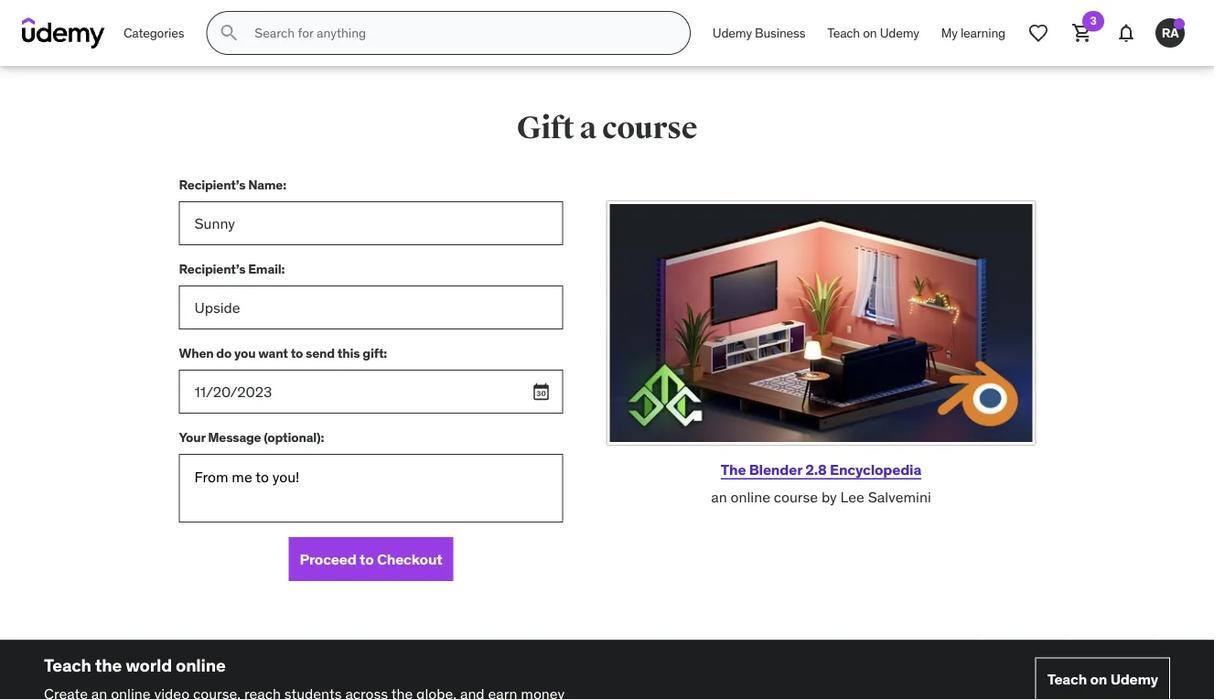 Task type: vqa. For each thing, say whether or not it's contained in the screenshot.
Office Productivity xsmall image
no



Task type: describe. For each thing, give the bounding box(es) containing it.
teach on udemy for the bottommost the teach on udemy link
[[1048, 670, 1159, 689]]

Recipient's Email: email field
[[179, 286, 564, 330]]

notifications image
[[1116, 22, 1138, 44]]

this
[[338, 345, 360, 361]]

salvemini
[[869, 488, 932, 507]]

When do you want to send this gift: text field
[[179, 370, 564, 414]]

learning
[[961, 24, 1006, 41]]

Your Message (optional): text field
[[179, 454, 564, 523]]

want
[[258, 345, 288, 361]]

world
[[126, 655, 172, 677]]

checkout
[[377, 550, 443, 568]]

a
[[580, 109, 597, 147]]

2.8
[[806, 460, 827, 479]]

an
[[712, 488, 728, 507]]

proceed to checkout button
[[289, 537, 454, 581]]

by
[[822, 488, 837, 507]]

recipient's email:
[[179, 261, 285, 277]]

0 horizontal spatial to
[[291, 345, 303, 361]]

3
[[1091, 14, 1097, 28]]

udemy business link
[[702, 11, 817, 55]]

to inside button
[[360, 550, 374, 568]]

recipient's name:
[[179, 176, 287, 193]]

udemy image
[[22, 17, 105, 49]]

my
[[942, 24, 958, 41]]

the blender 2.8 encyclopedia an online course by lee salvemini
[[712, 460, 932, 507]]

shopping cart with 3 items image
[[1072, 22, 1094, 44]]

online inside 'the blender 2.8 encyclopedia an online course by lee salvemini'
[[731, 488, 771, 507]]

the blender 2.8 encyclopedia link
[[721, 460, 922, 479]]

your message (optional):
[[179, 429, 324, 446]]

Recipient's Name: text field
[[179, 201, 564, 245]]

0 vertical spatial teach on udemy link
[[817, 11, 931, 55]]

teach for the bottommost the teach on udemy link
[[1048, 670, 1088, 689]]

gift a course
[[517, 109, 698, 147]]

recipient's for recipient's email:
[[179, 261, 246, 277]]

blender
[[750, 460, 803, 479]]

name:
[[248, 176, 287, 193]]

proceed
[[300, 550, 357, 568]]

udemy business
[[713, 24, 806, 41]]



Task type: locate. For each thing, give the bounding box(es) containing it.
message
[[208, 429, 261, 446]]

submit search image
[[218, 22, 240, 44]]

1 vertical spatial course
[[774, 488, 819, 507]]

1 horizontal spatial online
[[731, 488, 771, 507]]

gift
[[517, 109, 575, 147]]

wishlist image
[[1028, 22, 1050, 44]]

teach on udemy link
[[817, 11, 931, 55], [1036, 658, 1171, 700]]

0 horizontal spatial teach on udemy
[[828, 24, 920, 41]]

your
[[179, 429, 205, 446]]

online right an
[[731, 488, 771, 507]]

Search for anything text field
[[251, 17, 668, 49]]

categories
[[124, 24, 184, 41]]

business
[[755, 24, 806, 41]]

1 horizontal spatial on
[[1091, 670, 1108, 689]]

you have alerts image
[[1175, 18, 1186, 29]]

1 vertical spatial recipient's
[[179, 261, 246, 277]]

1 recipient's from the top
[[179, 176, 246, 193]]

to left "send" at left
[[291, 345, 303, 361]]

to right proceed
[[360, 550, 374, 568]]

1 vertical spatial online
[[176, 655, 226, 677]]

you
[[234, 345, 256, 361]]

recipient's for recipient's name:
[[179, 176, 246, 193]]

2 horizontal spatial teach
[[1048, 670, 1088, 689]]

course
[[602, 109, 698, 147], [774, 488, 819, 507]]

online right world
[[176, 655, 226, 677]]

2 recipient's from the top
[[179, 261, 246, 277]]

(optional):
[[264, 429, 324, 446]]

0 horizontal spatial course
[[602, 109, 698, 147]]

udemy for the top the teach on udemy link
[[880, 24, 920, 41]]

my learning
[[942, 24, 1006, 41]]

1 horizontal spatial teach on udemy link
[[1036, 658, 1171, 700]]

course left by
[[774, 488, 819, 507]]

0 vertical spatial recipient's
[[179, 176, 246, 193]]

encyclopedia
[[830, 460, 922, 479]]

categories button
[[113, 11, 195, 55]]

1 vertical spatial to
[[360, 550, 374, 568]]

teach
[[828, 24, 861, 41], [44, 655, 91, 677], [1048, 670, 1088, 689]]

3 link
[[1061, 11, 1105, 55]]

0 horizontal spatial teach
[[44, 655, 91, 677]]

1 vertical spatial teach on udemy link
[[1036, 658, 1171, 700]]

course inside 'the blender 2.8 encyclopedia an online course by lee salvemini'
[[774, 488, 819, 507]]

online
[[731, 488, 771, 507], [176, 655, 226, 677]]

1 vertical spatial on
[[1091, 670, 1108, 689]]

0 vertical spatial to
[[291, 345, 303, 361]]

proceed to checkout
[[300, 550, 443, 568]]

0 horizontal spatial online
[[176, 655, 226, 677]]

when
[[179, 345, 214, 361]]

1 horizontal spatial teach
[[828, 24, 861, 41]]

recipient's left email:
[[179, 261, 246, 277]]

2 horizontal spatial udemy
[[1111, 670, 1159, 689]]

0 horizontal spatial on
[[864, 24, 878, 41]]

on for the top the teach on udemy link
[[864, 24, 878, 41]]

udemy for the bottommost the teach on udemy link
[[1111, 670, 1159, 689]]

do
[[216, 345, 232, 361]]

gift:
[[363, 345, 387, 361]]

udemy
[[713, 24, 753, 41], [880, 24, 920, 41], [1111, 670, 1159, 689]]

1 horizontal spatial udemy
[[880, 24, 920, 41]]

on for the bottommost the teach on udemy link
[[1091, 670, 1108, 689]]

teach the world online
[[44, 655, 226, 677]]

teach on udemy for the top the teach on udemy link
[[828, 24, 920, 41]]

email:
[[248, 261, 285, 277]]

lee
[[841, 488, 865, 507]]

0 vertical spatial on
[[864, 24, 878, 41]]

teach on udemy
[[828, 24, 920, 41], [1048, 670, 1159, 689]]

ra
[[1162, 24, 1180, 41]]

0 vertical spatial course
[[602, 109, 698, 147]]

course right a
[[602, 109, 698, 147]]

to
[[291, 345, 303, 361], [360, 550, 374, 568]]

1 horizontal spatial course
[[774, 488, 819, 507]]

1 horizontal spatial to
[[360, 550, 374, 568]]

recipient's left name:
[[179, 176, 246, 193]]

send
[[306, 345, 335, 361]]

teach for the top the teach on udemy link
[[828, 24, 861, 41]]

0 vertical spatial teach on udemy
[[828, 24, 920, 41]]

recipient's
[[179, 176, 246, 193], [179, 261, 246, 277]]

1 vertical spatial teach on udemy
[[1048, 670, 1159, 689]]

1 horizontal spatial teach on udemy
[[1048, 670, 1159, 689]]

my learning link
[[931, 11, 1017, 55]]

ra link
[[1149, 11, 1193, 55]]

0 horizontal spatial udemy
[[713, 24, 753, 41]]

0 vertical spatial online
[[731, 488, 771, 507]]

the
[[95, 655, 122, 677]]

when do you want to send this gift:
[[179, 345, 387, 361]]

the
[[721, 460, 746, 479]]

on
[[864, 24, 878, 41], [1091, 670, 1108, 689]]

0 horizontal spatial teach on udemy link
[[817, 11, 931, 55]]



